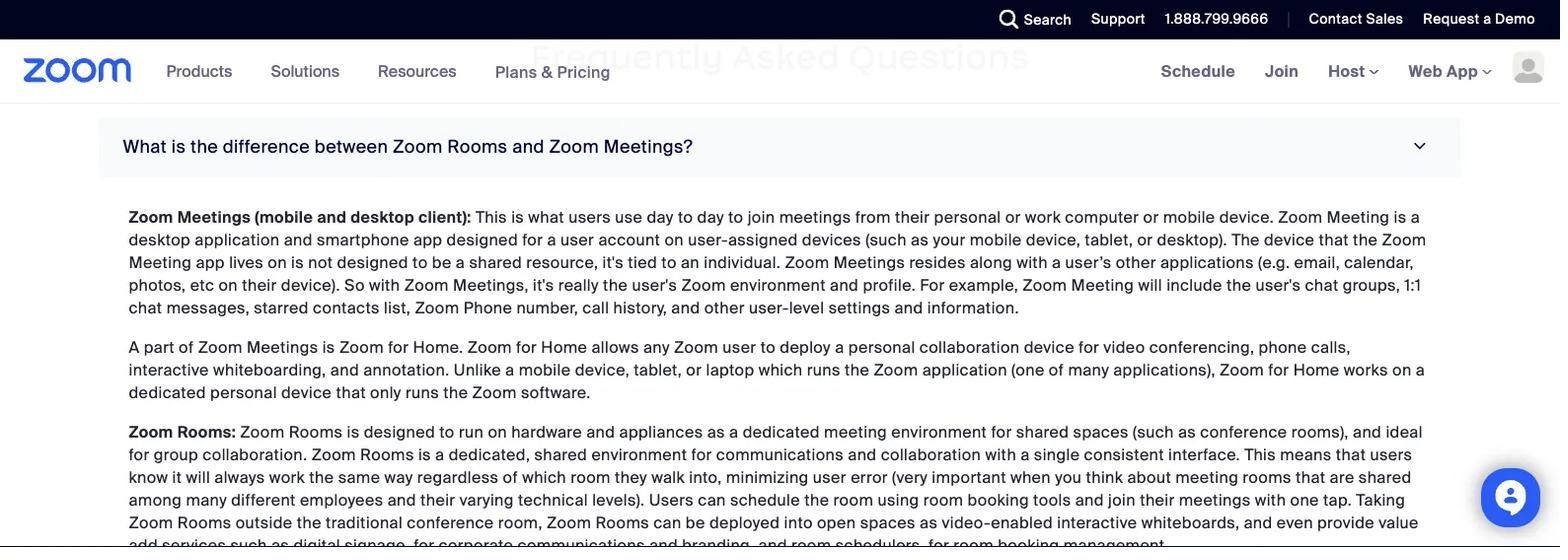 Task type: locate. For each thing, give the bounding box(es) containing it.
with right "along"
[[1017, 253, 1048, 273]]

0 vertical spatial runs
[[807, 360, 841, 381]]

request a demo link
[[1409, 0, 1561, 39], [1424, 10, 1536, 28]]

0 vertical spatial home
[[541, 338, 588, 358]]

1 horizontal spatial personal
[[849, 338, 916, 358]]

0 horizontal spatial will
[[186, 468, 210, 489]]

meetings up whiteboarding,
[[247, 338, 318, 358]]

meeting up 'calendar,'
[[1327, 207, 1390, 228]]

walk
[[652, 468, 685, 489]]

when
[[1011, 468, 1051, 489]]

on up an
[[665, 230, 684, 251]]

zoom up collaboration.
[[240, 422, 285, 443]]

0 horizontal spatial other
[[704, 298, 745, 319]]

1 vertical spatial join
[[1109, 491, 1136, 511]]

consistent
[[1084, 445, 1165, 466]]

ideal
[[1386, 422, 1423, 443]]

0 horizontal spatial personal
[[210, 383, 277, 404]]

1 vertical spatial meeting
[[1176, 468, 1239, 489]]

0 horizontal spatial meeting
[[824, 422, 887, 443]]

join inside zoom rooms is designed to run on hardware and appliances as a dedicated meeting environment for shared spaces (such as conference rooms), and ideal for group collaboration. zoom rooms is a dedicated, shared environment for communications and collaboration with a single consistent interface. this means that users know it will always work the same way regardless of which room they walk into, minimizing user error (very important when you think about meeting rooms that are shared among many different employees and their varying technical levels). users can schedule the room using room booking tools and join their meetings with one tap. taking zoom rooms outside the traditional conference room, zoom rooms can be deployed into open spaces as video-enabled interactive whiteboards, and even provide value add services such as digital signage, for corporate communications and branding, and room schedulers, for room booking management.
[[1109, 491, 1136, 511]]

user- up an
[[688, 230, 728, 251]]

join down "think"
[[1109, 491, 1136, 511]]

tablet, inside a part of zoom meetings is zoom for home. zoom for home allows any zoom user to deploy a personal collaboration device for video conferencing, phone calls, interactive whiteboarding, and annotation. unlike a mobile device, tablet, or laptop which runs the zoom application (one of many applications), zoom for home works on a dedicated personal device that only runs the zoom software.
[[634, 360, 682, 381]]

photos,
[[129, 275, 186, 296]]

application up the lives
[[195, 230, 280, 251]]

meeting down user's
[[1072, 275, 1134, 296]]

0 vertical spatial user
[[561, 230, 594, 251]]

to
[[678, 207, 693, 228], [728, 207, 744, 228], [413, 253, 428, 273], [662, 253, 677, 273], [761, 338, 776, 358], [440, 422, 455, 443]]

0 vertical spatial meetings
[[177, 207, 251, 228]]

users left the use
[[569, 207, 611, 228]]

add
[[129, 536, 158, 548]]

with up when
[[986, 445, 1017, 466]]

the up into
[[805, 491, 830, 511]]

plans & pricing link
[[495, 61, 611, 82], [495, 61, 611, 82]]

of right part at the left of the page
[[179, 338, 194, 358]]

contact sales link
[[1294, 0, 1409, 39], [1309, 10, 1404, 28]]

1 horizontal spatial will
[[1139, 275, 1163, 296]]

1 horizontal spatial meeting
[[1176, 468, 1239, 489]]

a right deploy
[[835, 338, 844, 358]]

2 vertical spatial meetings
[[247, 338, 318, 358]]

request a demo
[[1424, 10, 1536, 28]]

2 vertical spatial environment
[[592, 445, 687, 466]]

work inside this is what users use day to day to join meetings from their personal or work computer or mobile device. zoom meeting is a desktop application and smartphone app designed for a user account on user-assigned devices (such as your mobile device, tablet, or desktop). the device that the zoom meeting app lives on is not designed to be a shared resource, it's tied to an individual. zoom meetings resides along with a user's other applications (e.g. email, calendar, photos, etc on their device). so with zoom meetings, it's really the user's zoom environment and profile. for example, zoom meeting will include the user's chat groups, 1:1 chat messages, starred contacts list, zoom phone number, call history, and other user-level settings and information.
[[1025, 207, 1061, 228]]

1 user's from the left
[[632, 275, 677, 296]]

user's
[[632, 275, 677, 296], [1256, 275, 1301, 296]]

outside
[[236, 513, 293, 534]]

room,
[[498, 513, 543, 534]]

whiteboarding,
[[213, 360, 326, 381]]

1 vertical spatial other
[[704, 298, 745, 319]]

1 vertical spatial tablet,
[[634, 360, 682, 381]]

different
[[231, 491, 296, 511]]

zoom down user's
[[1023, 275, 1067, 296]]

interactive inside zoom rooms is designed to run on hardware and appliances as a dedicated meeting environment for shared spaces (such as conference rooms), and ideal for group collaboration. zoom rooms is a dedicated, shared environment for communications and collaboration with a single consistent interface. this means that users know it will always work the same way regardless of which room they walk into, minimizing user error (very important when you think about meeting rooms that are shared among many different employees and their varying technical levels). users can schedule the room using room booking tools and join their meetings with one tap. taking zoom rooms outside the traditional conference room, zoom rooms can be deployed into open spaces as video-enabled interactive whiteboards, and even provide value add services such as digital signage, for corporate communications and branding, and room schedulers, for room booking management.
[[1057, 513, 1138, 534]]

value
[[1379, 513, 1419, 534]]

about
[[1128, 468, 1172, 489]]

0 vertical spatial user-
[[688, 230, 728, 251]]

runs down deploy
[[807, 360, 841, 381]]

zoom down 'conferencing,'
[[1220, 360, 1265, 381]]

dedicated inside zoom rooms is designed to run on hardware and appliances as a dedicated meeting environment for shared spaces (such as conference rooms), and ideal for group collaboration. zoom rooms is a dedicated, shared environment for communications and collaboration with a single consistent interface. this means that users know it will always work the same way regardless of which room they walk into, minimizing user error (very important when you think about meeting rooms that are shared among many different employees and their varying technical levels). users can schedule the room using room booking tools and join their meetings with one tap. taking zoom rooms outside the traditional conference room, zoom rooms can be deployed into open spaces as video-enabled interactive whiteboards, and even provide value add services such as digital signage, for corporate communications and branding, and room schedulers, for room booking management.
[[743, 422, 820, 443]]

application
[[195, 230, 280, 251], [923, 360, 1008, 381]]

products
[[166, 61, 232, 81]]

device up (e.g. at the right
[[1264, 230, 1315, 251]]

1 vertical spatial this
[[1245, 445, 1276, 466]]

1 horizontal spatial user-
[[749, 298, 789, 319]]

the
[[190, 135, 218, 158], [1353, 230, 1378, 251], [603, 275, 628, 296], [1227, 275, 1252, 296], [845, 360, 870, 381], [443, 383, 468, 404], [309, 468, 334, 489], [805, 491, 830, 511], [297, 513, 322, 534]]

1 vertical spatial work
[[269, 468, 305, 489]]

0 vertical spatial chat
[[1305, 275, 1339, 296]]

corporate
[[439, 536, 514, 548]]

meetings inside this is what users use day to day to join meetings from their personal or work computer or mobile device. zoom meeting is a desktop application and smartphone app designed for a user account on user-assigned devices (such as your mobile device, tablet, or desktop). the device that the zoom meeting app lives on is not designed to be a shared resource, it's tied to an individual. zoom meetings resides along with a user's other applications (e.g. email, calendar, photos, etc on their device). so with zoom meetings, it's really the user's zoom environment and profile. for example, zoom meeting will include the user's chat groups, 1:1 chat messages, starred contacts list, zoom phone number, call history, and other user-level settings and information.
[[780, 207, 851, 228]]

0 vertical spatial device
[[1264, 230, 1315, 251]]

personal down whiteboarding,
[[210, 383, 277, 404]]

which inside a part of zoom meetings is zoom for home. zoom for home allows any zoom user to deploy a personal collaboration device for video conferencing, phone calls, interactive whiteboarding, and annotation. unlike a mobile device, tablet, or laptop which runs the zoom application (one of many applications), zoom for home works on a dedicated personal device that only runs the zoom software.
[[759, 360, 803, 381]]

0 horizontal spatial this
[[476, 207, 507, 228]]

as down outside
[[271, 536, 289, 548]]

0 vertical spatial can
[[698, 491, 726, 511]]

1 vertical spatial user
[[723, 338, 757, 358]]

2 horizontal spatial device
[[1264, 230, 1315, 251]]

which down deploy
[[759, 360, 803, 381]]

other
[[1116, 253, 1157, 273], [704, 298, 745, 319]]

and right the history,
[[672, 298, 700, 319]]

client):
[[419, 207, 472, 228]]

into,
[[689, 468, 722, 489]]

conference up interface.
[[1201, 422, 1288, 443]]

mobile up software.
[[519, 360, 571, 381]]

include
[[1167, 275, 1223, 296]]

that up email,
[[1319, 230, 1349, 251]]

employees
[[300, 491, 383, 511]]

1 vertical spatial communications
[[518, 536, 645, 548]]

0 horizontal spatial which
[[522, 468, 567, 489]]

web
[[1409, 61, 1443, 81]]

device, inside this is what users use day to day to join meetings from their personal or work computer or mobile device. zoom meeting is a desktop application and smartphone app designed for a user account on user-assigned devices (such as your mobile device, tablet, or desktop). the device that the zoom meeting app lives on is not designed to be a shared resource, it's tied to an individual. zoom meetings resides along with a user's other applications (e.g. email, calendar, photos, etc on their device). so with zoom meetings, it's really the user's zoom environment and profile. for example, zoom meeting will include the user's chat groups, 1:1 chat messages, starred contacts list, zoom phone number, call history, and other user-level settings and information.
[[1026, 230, 1081, 251]]

dedicated up zoom rooms:
[[129, 383, 206, 404]]

1 horizontal spatial join
[[1109, 491, 1136, 511]]

rooms:
[[177, 422, 236, 443]]

meetings navigation
[[1147, 39, 1561, 104]]

assigned
[[728, 230, 798, 251]]

zoom logo image
[[24, 58, 132, 83]]

1 horizontal spatial environment
[[730, 275, 826, 296]]

device up (one on the bottom of the page
[[1024, 338, 1075, 358]]

conference
[[1201, 422, 1288, 443], [407, 513, 494, 534]]

zoom down unlike
[[472, 383, 517, 404]]

will inside zoom rooms is designed to run on hardware and appliances as a dedicated meeting environment for shared spaces (such as conference rooms), and ideal for group collaboration. zoom rooms is a dedicated, shared environment for communications and collaboration with a single consistent interface. this means that users know it will always work the same way regardless of which room they walk into, minimizing user error (very important when you think about meeting rooms that are shared among many different employees and their varying technical levels). users can schedule the room using room booking tools and join their meetings with one tap. taking zoom rooms outside the traditional conference room, zoom rooms can be deployed into open spaces as video-enabled interactive whiteboards, and even provide value add services such as digital signage, for corporate communications and branding, and room schedulers, for room booking management.
[[186, 468, 210, 489]]

0 horizontal spatial tablet,
[[634, 360, 682, 381]]

you
[[1055, 468, 1082, 489]]

zoom up 'calendar,'
[[1382, 230, 1427, 251]]

messages,
[[167, 298, 250, 319]]

1 vertical spatial application
[[923, 360, 1008, 381]]

user
[[561, 230, 594, 251], [723, 338, 757, 358], [813, 468, 847, 489]]

as inside this is what users use day to day to join meetings from their personal or work computer or mobile device. zoom meeting is a desktop application and smartphone app designed for a user account on user-assigned devices (such as your mobile device, tablet, or desktop). the device that the zoom meeting app lives on is not designed to be a shared resource, it's tied to an individual. zoom meetings resides along with a user's other applications (e.g. email, calendar, photos, etc on their device). so with zoom meetings, it's really the user's zoom environment and profile. for example, zoom meeting will include the user's chat groups, 1:1 chat messages, starred contacts list, zoom phone number, call history, and other user-level settings and information.
[[911, 230, 929, 251]]

conferencing,
[[1150, 338, 1255, 358]]

to down client):
[[413, 253, 428, 273]]

desktop).
[[1157, 230, 1228, 251]]

think
[[1086, 468, 1124, 489]]

their down regardless
[[420, 491, 455, 511]]

digital
[[294, 536, 341, 548]]

will inside this is what users use day to day to join meetings from their personal or work computer or mobile device. zoom meeting is a desktop application and smartphone app designed for a user account on user-assigned devices (such as your mobile device, tablet, or desktop). the device that the zoom meeting app lives on is not designed to be a shared resource, it's tied to an individual. zoom meetings resides along with a user's other applications (e.g. email, calendar, photos, etc on their device). so with zoom meetings, it's really the user's zoom environment and profile. for example, zoom meeting will include the user's chat groups, 1:1 chat messages, starred contacts list, zoom phone number, call history, and other user-level settings and information.
[[1139, 275, 1163, 296]]

from
[[855, 207, 891, 228]]

zoom up group
[[129, 422, 173, 443]]

spaces
[[1074, 422, 1129, 443], [860, 513, 916, 534]]

run
[[459, 422, 484, 443]]

2 horizontal spatial of
[[1049, 360, 1064, 381]]

1 vertical spatial which
[[522, 468, 567, 489]]

0 horizontal spatial join
[[748, 207, 775, 228]]

0 vertical spatial users
[[569, 207, 611, 228]]

0 vertical spatial app
[[413, 230, 443, 251]]

meeting up photos,
[[129, 253, 192, 273]]

0 vertical spatial will
[[1139, 275, 1163, 296]]

many down video
[[1068, 360, 1109, 381]]

1 horizontal spatial day
[[697, 207, 724, 228]]

conference up corporate
[[407, 513, 494, 534]]

1 vertical spatial device,
[[575, 360, 630, 381]]

of inside zoom rooms is designed to run on hardware and appliances as a dedicated meeting environment for shared spaces (such as conference rooms), and ideal for group collaboration. zoom rooms is a dedicated, shared environment for communications and collaboration with a single consistent interface. this means that users know it will always work the same way regardless of which room they walk into, minimizing user error (very important when you think about meeting rooms that are shared among many different employees and their varying technical levels). users can schedule the room using room booking tools and join their meetings with one tap. taking zoom rooms outside the traditional conference room, zoom rooms can be deployed into open spaces as video-enabled interactive whiteboards, and even provide value add services such as digital signage, for corporate communications and branding, and room schedulers, for room booking management.
[[503, 468, 518, 489]]

0 horizontal spatial of
[[179, 338, 194, 358]]

1 horizontal spatial user
[[723, 338, 757, 358]]

1 vertical spatial collaboration
[[881, 445, 981, 466]]

lives
[[229, 253, 264, 273]]

1 vertical spatial meetings
[[1179, 491, 1251, 511]]

0 vertical spatial join
[[748, 207, 775, 228]]

along
[[970, 253, 1013, 273]]

zoom right any at the left bottom of the page
[[674, 338, 719, 358]]

designed down smartphone
[[337, 253, 409, 273]]

0 horizontal spatial conference
[[407, 513, 494, 534]]

the inside dropdown button
[[190, 135, 218, 158]]

personal up your
[[934, 207, 1001, 228]]

application inside a part of zoom meetings is zoom for home. zoom for home allows any zoom user to deploy a personal collaboration device for video conferencing, phone calls, interactive whiteboarding, and annotation. unlike a mobile device, tablet, or laptop which runs the zoom application (one of many applications), zoom for home works on a dedicated personal device that only runs the zoom software.
[[923, 360, 1008, 381]]

designed down client):
[[447, 230, 518, 251]]

1 vertical spatial home
[[1294, 360, 1340, 381]]

use
[[615, 207, 643, 228]]

desktop up smartphone
[[351, 207, 415, 228]]

enabled
[[991, 513, 1053, 534]]

0 vertical spatial environment
[[730, 275, 826, 296]]

booking
[[968, 491, 1029, 511], [998, 536, 1060, 548]]

home
[[541, 338, 588, 358], [1294, 360, 1340, 381]]

device).
[[281, 275, 340, 296]]

0 vertical spatial be
[[432, 253, 452, 273]]

traditional
[[326, 513, 403, 534]]

that up are
[[1336, 445, 1366, 466]]

0 vertical spatial which
[[759, 360, 803, 381]]

as up resides
[[911, 230, 929, 251]]

2 horizontal spatial personal
[[934, 207, 1001, 228]]

schedule
[[730, 491, 801, 511]]

1 vertical spatial chat
[[129, 298, 162, 319]]

not
[[308, 253, 333, 273]]

1 horizontal spatial chat
[[1305, 275, 1339, 296]]

1 horizontal spatial this
[[1245, 445, 1276, 466]]

on right the lives
[[268, 253, 287, 273]]

communications down technical
[[518, 536, 645, 548]]

groups,
[[1343, 275, 1401, 296]]

meetings up devices
[[780, 207, 851, 228]]

way
[[385, 468, 413, 489]]

or
[[1005, 207, 1021, 228], [1144, 207, 1159, 228], [1138, 230, 1153, 251], [686, 360, 702, 381]]

computer
[[1065, 207, 1139, 228]]

meetings up the lives
[[177, 207, 251, 228]]

2 vertical spatial meeting
[[1072, 275, 1134, 296]]

will right it
[[186, 468, 210, 489]]

for inside this is what users use day to day to join meetings from their personal or work computer or mobile device. zoom meeting is a desktop application and smartphone app designed for a user account on user-assigned devices (such as your mobile device, tablet, or desktop). the device that the zoom meeting app lives on is not designed to be a shared resource, it's tied to an individual. zoom meetings resides along with a user's other applications (e.g. email, calendar, photos, etc on their device). so with zoom meetings, it's really the user's zoom environment and profile. for example, zoom meeting will include the user's chat groups, 1:1 chat messages, starred contacts list, zoom phone number, call history, and other user-level settings and information.
[[522, 230, 543, 251]]

banner containing products
[[0, 39, 1561, 104]]

0 horizontal spatial device,
[[575, 360, 630, 381]]

settings
[[829, 298, 891, 319]]

(very
[[892, 468, 928, 489]]

mobile up "along"
[[970, 230, 1022, 251]]

shared up meetings,
[[469, 253, 522, 273]]

shared inside this is what users use day to day to join meetings from their personal or work computer or mobile device. zoom meeting is a desktop application and smartphone app designed for a user account on user-assigned devices (such as your mobile device, tablet, or desktop). the device that the zoom meeting app lives on is not designed to be a shared resource, it's tied to an individual. zoom meetings resides along with a user's other applications (e.g. email, calendar, photos, etc on their device). so with zoom meetings, it's really the user's zoom environment and profile. for example, zoom meeting will include the user's chat groups, 1:1 chat messages, starred contacts list, zoom phone number, call history, and other user-level settings and information.
[[469, 253, 522, 273]]

web app button
[[1409, 61, 1492, 81]]

tablet, inside this is what users use day to day to join meetings from their personal or work computer or mobile device. zoom meeting is a desktop application and smartphone app designed for a user account on user-assigned devices (such as your mobile device, tablet, or desktop). the device that the zoom meeting app lives on is not designed to be a shared resource, it's tied to an individual. zoom meetings resides along with a user's other applications (e.g. email, calendar, photos, etc on their device). so with zoom meetings, it's really the user's zoom environment and profile. for example, zoom meeting will include the user's chat groups, 1:1 chat messages, starred contacts list, zoom phone number, call history, and other user-level settings and information.
[[1085, 230, 1133, 251]]

tap.
[[1324, 491, 1352, 511]]

2 day from the left
[[697, 207, 724, 228]]

0 horizontal spatial meeting
[[129, 253, 192, 273]]

even
[[1277, 513, 1314, 534]]

designed down only
[[364, 422, 435, 443]]

runs
[[807, 360, 841, 381], [406, 383, 439, 404]]

(such inside zoom rooms is designed to run on hardware and appliances as a dedicated meeting environment for shared spaces (such as conference rooms), and ideal for group collaboration. zoom rooms is a dedicated, shared environment for communications and collaboration with a single consistent interface. this means that users know it will always work the same way regardless of which room they walk into, minimizing user error (very important when you think about meeting rooms that are shared among many different employees and their varying technical levels). users can schedule the room using room booking tools and join their meetings with one tap. taking zoom rooms outside the traditional conference room, zoom rooms can be deployed into open spaces as video-enabled interactive whiteboards, and even provide value add services such as digital signage, for corporate communications and branding, and room schedulers, for room booking management.
[[1133, 422, 1174, 443]]

is inside a part of zoom meetings is zoom for home. zoom for home allows any zoom user to deploy a personal collaboration device for video conferencing, phone calls, interactive whiteboarding, and annotation. unlike a mobile device, tablet, or laptop which runs the zoom application (one of many applications), zoom for home works on a dedicated personal device that only runs the zoom software.
[[322, 338, 335, 358]]

1 vertical spatial runs
[[406, 383, 439, 404]]

same
[[338, 468, 380, 489]]

meetings
[[780, 207, 851, 228], [1179, 491, 1251, 511]]

banner
[[0, 39, 1561, 104]]

1 horizontal spatial user's
[[1256, 275, 1301, 296]]

is down contacts
[[322, 338, 335, 358]]

for left video
[[1079, 338, 1100, 358]]

1 horizontal spatial which
[[759, 360, 803, 381]]

&
[[542, 61, 553, 82]]

meetings inside this is what users use day to day to join meetings from their personal or work computer or mobile device. zoom meeting is a desktop application and smartphone app designed for a user account on user-assigned devices (such as your mobile device, tablet, or desktop). the device that the zoom meeting app lives on is not designed to be a shared resource, it's tied to an individual. zoom meetings resides along with a user's other applications (e.g. email, calendar, photos, etc on their device). so with zoom meetings, it's really the user's zoom environment and profile. for example, zoom meeting will include the user's chat groups, 1:1 chat messages, starred contacts list, zoom phone number, call history, and other user-level settings and information.
[[834, 253, 905, 273]]

1 horizontal spatial home
[[1294, 360, 1340, 381]]

management.
[[1064, 536, 1169, 548]]

can down "users"
[[654, 513, 682, 534]]

2 vertical spatial designed
[[364, 422, 435, 443]]

interactive up "management."
[[1057, 513, 1138, 534]]

this right client):
[[476, 207, 507, 228]]

users down ideal
[[1370, 445, 1413, 466]]

applications
[[1161, 253, 1254, 273]]

communications
[[716, 445, 844, 466], [518, 536, 645, 548]]

spaces up schedulers, on the bottom
[[860, 513, 916, 534]]

2 horizontal spatial meeting
[[1327, 207, 1390, 228]]

1 horizontal spatial work
[[1025, 207, 1061, 228]]

that inside a part of zoom meetings is zoom for home. zoom for home allows any zoom user to deploy a personal collaboration device for video conferencing, phone calls, interactive whiteboarding, and annotation. unlike a mobile device, tablet, or laptop which runs the zoom application (one of many applications), zoom for home works on a dedicated personal device that only runs the zoom software.
[[336, 383, 366, 404]]

a up regardless
[[435, 445, 445, 466]]

frequently asked questions
[[531, 35, 1030, 78]]

0 horizontal spatial application
[[195, 230, 280, 251]]

regardless
[[417, 468, 499, 489]]

to up assigned
[[728, 207, 744, 228]]

environment
[[730, 275, 826, 296], [892, 422, 987, 443], [592, 445, 687, 466]]

1 vertical spatial users
[[1370, 445, 1413, 466]]

0 vertical spatial meetings
[[780, 207, 851, 228]]

collaboration up the (very
[[881, 445, 981, 466]]

2 horizontal spatial environment
[[892, 422, 987, 443]]

0 vertical spatial this
[[476, 207, 507, 228]]

only
[[370, 383, 401, 404]]

always
[[214, 468, 265, 489]]

will left include
[[1139, 275, 1163, 296]]

personal
[[934, 207, 1001, 228], [849, 338, 916, 358], [210, 383, 277, 404]]

rooms inside dropdown button
[[447, 135, 508, 158]]

dedicated inside a part of zoom meetings is zoom for home. zoom for home allows any zoom user to deploy a personal collaboration device for video conferencing, phone calls, interactive whiteboarding, and annotation. unlike a mobile device, tablet, or laptop which runs the zoom application (one of many applications), zoom for home works on a dedicated personal device that only runs the zoom software.
[[129, 383, 206, 404]]

1 horizontal spatial device
[[1024, 338, 1075, 358]]

among
[[129, 491, 182, 511]]

on up dedicated,
[[488, 422, 507, 443]]

zoom up photos,
[[129, 207, 173, 228]]

a right works
[[1416, 360, 1425, 381]]

0 vertical spatial personal
[[934, 207, 1001, 228]]

0 vertical spatial dedicated
[[129, 383, 206, 404]]

users inside this is what users use day to day to join meetings from their personal or work computer or mobile device. zoom meeting is a desktop application and smartphone app designed for a user account on user-assigned devices (such as your mobile device, tablet, or desktop). the device that the zoom meeting app lives on is not designed to be a shared resource, it's tied to an individual. zoom meetings resides along with a user's other applications (e.g. email, calendar, photos, etc on their device). so with zoom meetings, it's really the user's zoom environment and profile. for example, zoom meeting will include the user's chat groups, 1:1 chat messages, starred contacts list, zoom phone number, call history, and other user-level settings and information.
[[569, 207, 611, 228]]

shared up single
[[1016, 422, 1069, 443]]

home down calls, in the right bottom of the page
[[1294, 360, 1340, 381]]

0 horizontal spatial dedicated
[[129, 383, 206, 404]]

personal down settings
[[849, 338, 916, 358]]

the right what
[[190, 135, 218, 158]]

1 vertical spatial mobile
[[970, 230, 1022, 251]]

(such inside this is what users use day to day to join meetings from their personal or work computer or mobile device. zoom meeting is a desktop application and smartphone app designed for a user account on user-assigned devices (such as your mobile device, tablet, or desktop). the device that the zoom meeting app lives on is not designed to be a shared resource, it's tied to an individual. zoom meetings resides along with a user's other applications (e.g. email, calendar, photos, etc on their device). so with zoom meetings, it's really the user's zoom environment and profile. for example, zoom meeting will include the user's chat groups, 1:1 chat messages, starred contacts list, zoom phone number, call history, and other user-level settings and information.
[[866, 230, 907, 251]]

number,
[[517, 298, 579, 319]]

zoom
[[393, 135, 443, 158], [549, 135, 599, 158], [129, 207, 173, 228], [1279, 207, 1323, 228], [1382, 230, 1427, 251], [785, 253, 830, 273], [404, 275, 449, 296], [682, 275, 726, 296], [1023, 275, 1067, 296], [415, 298, 459, 319], [198, 338, 243, 358], [339, 338, 384, 358], [468, 338, 512, 358], [674, 338, 719, 358], [874, 360, 918, 381], [1220, 360, 1265, 381], [472, 383, 517, 404], [129, 422, 173, 443], [240, 422, 285, 443], [312, 445, 356, 466], [129, 513, 173, 534], [547, 513, 591, 534]]

user- down individual.
[[749, 298, 789, 319]]

1 vertical spatial be
[[686, 513, 705, 534]]

tablet,
[[1085, 230, 1133, 251], [634, 360, 682, 381]]

can
[[698, 491, 726, 511], [654, 513, 682, 534]]

desktop inside this is what users use day to day to join meetings from their personal or work computer or mobile device. zoom meeting is a desktop application and smartphone app designed for a user account on user-assigned devices (such as your mobile device, tablet, or desktop). the device that the zoom meeting app lives on is not designed to be a shared resource, it's tied to an individual. zoom meetings resides along with a user's other applications (e.g. email, calendar, photos, etc on their device). so with zoom meetings, it's really the user's zoom environment and profile. for example, zoom meeting will include the user's chat groups, 1:1 chat messages, starred contacts list, zoom phone number, call history, and other user-level settings and information.
[[129, 230, 191, 251]]

or left the laptop on the bottom left of the page
[[686, 360, 702, 381]]

tools
[[1034, 491, 1071, 511]]

0 horizontal spatial users
[[569, 207, 611, 228]]

1 vertical spatial will
[[186, 468, 210, 489]]

runs down annotation.
[[406, 383, 439, 404]]

1 vertical spatial app
[[196, 253, 225, 273]]

is up 'calendar,'
[[1394, 207, 1407, 228]]

spaces up the consistent
[[1074, 422, 1129, 443]]

important
[[932, 468, 1007, 489]]

chat down photos,
[[129, 298, 162, 319]]

their down about
[[1140, 491, 1175, 511]]

it
[[172, 468, 182, 489]]

designed
[[447, 230, 518, 251], [337, 253, 409, 273], [364, 422, 435, 443]]

collaboration down information.
[[920, 338, 1020, 358]]

user inside a part of zoom meetings is zoom for home. zoom for home allows any zoom user to deploy a personal collaboration device for video conferencing, phone calls, interactive whiteboarding, and annotation. unlike a mobile device, tablet, or laptop which runs the zoom application (one of many applications), zoom for home works on a dedicated personal device that only runs the zoom software.
[[723, 338, 757, 358]]

on
[[665, 230, 684, 251], [268, 253, 287, 273], [219, 275, 238, 296], [1393, 360, 1412, 381], [488, 422, 507, 443]]

1 horizontal spatial conference
[[1201, 422, 1288, 443]]

1 horizontal spatial runs
[[807, 360, 841, 381]]

environment up level
[[730, 275, 826, 296]]

etc
[[190, 275, 214, 296]]

phone
[[1259, 338, 1307, 358]]

and up error on the right
[[848, 445, 877, 466]]

host
[[1329, 61, 1370, 81]]

1 horizontal spatial mobile
[[970, 230, 1022, 251]]

0 horizontal spatial can
[[654, 513, 682, 534]]

1 vertical spatial meetings
[[834, 253, 905, 273]]

0 vertical spatial conference
[[1201, 422, 1288, 443]]



Task type: describe. For each thing, give the bounding box(es) containing it.
zoom up 'same'
[[312, 445, 356, 466]]

plans
[[495, 61, 537, 82]]

1 vertical spatial meeting
[[129, 253, 192, 273]]

(one
[[1012, 360, 1045, 381]]

zoom rooms:
[[129, 422, 236, 443]]

and left even
[[1244, 513, 1273, 534]]

0 vertical spatial it's
[[603, 253, 624, 273]]

1 vertical spatial of
[[1049, 360, 1064, 381]]

as up the into,
[[707, 422, 725, 443]]

1:1
[[1405, 275, 1422, 296]]

any
[[644, 338, 670, 358]]

the down applications
[[1227, 275, 1252, 296]]

their right from at the right top of page
[[895, 207, 930, 228]]

1 vertical spatial personal
[[849, 338, 916, 358]]

for up when
[[991, 422, 1012, 443]]

0 vertical spatial booking
[[968, 491, 1029, 511]]

solutions button
[[271, 39, 349, 103]]

rooms up way
[[360, 445, 414, 466]]

environment inside this is what users use day to day to join meetings from their personal or work computer or mobile device. zoom meeting is a desktop application and smartphone app designed for a user account on user-assigned devices (such as your mobile device, tablet, or desktop). the device that the zoom meeting app lives on is not designed to be a shared resource, it's tied to an individual. zoom meetings resides along with a user's other applications (e.g. email, calendar, photos, etc on their device). so with zoom meetings, it's really the user's zoom environment and profile. for example, zoom meeting will include the user's chat groups, 1:1 chat messages, starred contacts list, zoom phone number, call history, and other user-level settings and information.
[[730, 275, 826, 296]]

host button
[[1329, 61, 1379, 81]]

a up the minimizing
[[729, 422, 739, 443]]

room down error on the right
[[834, 491, 874, 511]]

that inside this is what users use day to day to join meetings from their personal or work computer or mobile device. zoom meeting is a desktop application and smartphone app designed for a user account on user-assigned devices (such as your mobile device, tablet, or desktop). the device that the zoom meeting app lives on is not designed to be a shared resource, it's tied to an individual. zoom meetings resides along with a user's other applications (e.g. email, calendar, photos, etc on their device). so with zoom meetings, it's really the user's zoom environment and profile. for example, zoom meeting will include the user's chat groups, 1:1 chat messages, starred contacts list, zoom phone number, call history, and other user-level settings and information.
[[1319, 230, 1349, 251]]

works
[[1344, 360, 1389, 381]]

1 horizontal spatial desktop
[[351, 207, 415, 228]]

what is the difference between zoom rooms and zoom meetings? button
[[99, 117, 1461, 177]]

for right "signage,"
[[414, 536, 435, 548]]

is left the what
[[511, 207, 524, 228]]

which inside zoom rooms is designed to run on hardware and appliances as a dedicated meeting environment for shared spaces (such as conference rooms), and ideal for group collaboration. zoom rooms is a dedicated, shared environment for communications and collaboration with a single consistent interface. this means that users know it will always work the same way regardless of which room they walk into, minimizing user error (very important when you think about meeting rooms that are shared among many different employees and their varying technical levels). users can schedule the room using room booking tools and join their meetings with one tap. taking zoom rooms outside the traditional conference room, zoom rooms can be deployed into open spaces as video-enabled interactive whiteboards, and even provide value add services such as digital signage, for corporate communications and branding, and room schedulers, for room booking management.
[[522, 468, 567, 489]]

open
[[817, 513, 856, 534]]

meetings inside zoom rooms is designed to run on hardware and appliances as a dedicated meeting environment for shared spaces (such as conference rooms), and ideal for group collaboration. zoom rooms is a dedicated, shared environment for communications and collaboration with a single consistent interface. this means that users know it will always work the same way regardless of which room they walk into, minimizing user error (very important when you think about meeting rooms that are shared among many different employees and their varying technical levels). users can schedule the room using room booking tools and join their meetings with one tap. taking zoom rooms outside the traditional conference room, zoom rooms can be deployed into open spaces as video-enabled interactive whiteboards, and even provide value add services such as digital signage, for corporate communications and branding, and room schedulers, for room booking management.
[[1179, 491, 1251, 511]]

taking
[[1356, 491, 1406, 511]]

0 horizontal spatial chat
[[129, 298, 162, 319]]

tied
[[628, 253, 658, 273]]

1 day from the left
[[647, 207, 674, 228]]

1 vertical spatial device
[[1024, 338, 1075, 358]]

1 horizontal spatial other
[[1116, 253, 1157, 273]]

zoom left meetings?
[[549, 135, 599, 158]]

1 horizontal spatial meeting
[[1072, 275, 1134, 296]]

application inside this is what users use day to day to join meetings from their personal or work computer or mobile device. zoom meeting is a desktop application and smartphone app designed for a user account on user-assigned devices (such as your mobile device, tablet, or desktop). the device that the zoom meeting app lives on is not designed to be a shared resource, it's tied to an individual. zoom meetings resides along with a user's other applications (e.g. email, calendar, photos, etc on their device). so with zoom meetings, it's really the user's zoom environment and profile. for example, zoom meeting will include the user's chat groups, 1:1 chat messages, starred contacts list, zoom phone number, call history, and other user-level settings and information.
[[195, 230, 280, 251]]

(e.g.
[[1259, 253, 1290, 273]]

rooms up services
[[178, 513, 231, 534]]

device, inside a part of zoom meetings is zoom for home. zoom for home allows any zoom user to deploy a personal collaboration device for video conferencing, phone calls, interactive whiteboarding, and annotation. unlike a mobile device, tablet, or laptop which runs the zoom application (one of many applications), zoom for home works on a dedicated personal device that only runs the zoom software.
[[575, 360, 630, 381]]

email,
[[1294, 253, 1340, 273]]

2 user's from the left
[[1256, 275, 1301, 296]]

1 vertical spatial booking
[[998, 536, 1060, 548]]

join link
[[1251, 39, 1314, 103]]

this inside zoom rooms is designed to run on hardware and appliances as a dedicated meeting environment for shared spaces (such as conference rooms), and ideal for group collaboration. zoom rooms is a dedicated, shared environment for communications and collaboration with a single consistent interface. this means that users know it will always work the same way regardless of which room they walk into, minimizing user error (very important when you think about meeting rooms that are shared among many different employees and their varying technical levels). users can schedule the room using room booking tools and join their meetings with one tap. taking zoom rooms outside the traditional conference room, zoom rooms can be deployed into open spaces as video-enabled interactive whiteboards, and even provide value add services such as digital signage, for corporate communications and branding, and room schedulers, for room booking management.
[[1245, 445, 1276, 466]]

and down "think"
[[1076, 491, 1104, 511]]

on inside a part of zoom meetings is zoom for home. zoom for home allows any zoom user to deploy a personal collaboration device for video conferencing, phone calls, interactive whiteboarding, and annotation. unlike a mobile device, tablet, or laptop which runs the zoom application (one of many applications), zoom for home works on a dedicated personal device that only runs the zoom software.
[[1393, 360, 1412, 381]]

0 vertical spatial meeting
[[824, 422, 887, 443]]

room up video-
[[924, 491, 964, 511]]

0 vertical spatial of
[[179, 338, 194, 358]]

calendar,
[[1345, 253, 1414, 273]]

for up the into,
[[692, 445, 712, 466]]

1 vertical spatial spaces
[[860, 513, 916, 534]]

the up call
[[603, 275, 628, 296]]

schedule link
[[1147, 39, 1251, 103]]

for down phone
[[1269, 360, 1290, 381]]

zoom down messages,
[[198, 338, 243, 358]]

the down settings
[[845, 360, 870, 381]]

search button
[[985, 0, 1077, 39]]

collaboration inside zoom rooms is designed to run on hardware and appliances as a dedicated meeting environment for shared spaces (such as conference rooms), and ideal for group collaboration. zoom rooms is a dedicated, shared environment for communications and collaboration with a single consistent interface. this means that users know it will always work the same way regardless of which room they walk into, minimizing user error (very important when you think about meeting rooms that are shared among many different employees and their varying technical levels). users can schedule the room using room booking tools and join their meetings with one tap. taking zoom rooms outside the traditional conference room, zoom rooms can be deployed into open spaces as video-enabled interactive whiteboards, and even provide value add services such as digital signage, for corporate communications and branding, and room schedulers, for room booking management.
[[881, 445, 981, 466]]

they
[[615, 468, 647, 489]]

is inside dropdown button
[[172, 135, 186, 158]]

is up 'same'
[[347, 422, 360, 443]]

using
[[878, 491, 920, 511]]

really
[[558, 275, 599, 296]]

to inside a part of zoom meetings is zoom for home. zoom for home allows any zoom user to deploy a personal collaboration device for video conferencing, phone calls, interactive whiteboarding, and annotation. unlike a mobile device, tablet, or laptop which runs the zoom application (one of many applications), zoom for home works on a dedicated personal device that only runs the zoom software.
[[761, 338, 776, 358]]

1 vertical spatial environment
[[892, 422, 987, 443]]

group
[[154, 445, 199, 466]]

and down profile.
[[895, 298, 923, 319]]

the up employees
[[309, 468, 334, 489]]

a left demo
[[1484, 10, 1492, 28]]

resources button
[[378, 39, 466, 103]]

resides
[[909, 253, 966, 273]]

0 horizontal spatial runs
[[406, 383, 439, 404]]

with up 'list,'
[[369, 275, 400, 296]]

zoom right between
[[393, 135, 443, 158]]

many inside zoom rooms is designed to run on hardware and appliances as a dedicated meeting environment for shared spaces (such as conference rooms), and ideal for group collaboration. zoom rooms is a dedicated, shared environment for communications and collaboration with a single consistent interface. this means that users know it will always work the same way regardless of which room they walk into, minimizing user error (very important when you think about meeting rooms that are shared among many different employees and their varying technical levels). users can schedule the room using room booking tools and join their meetings with one tap. taking zoom rooms outside the traditional conference room, zoom rooms can be deployed into open spaces as video-enabled interactive whiteboards, and even provide value add services such as digital signage, for corporate communications and branding, and room schedulers, for room booking management.
[[186, 491, 227, 511]]

be inside this is what users use day to day to join meetings from their personal or work computer or mobile device. zoom meeting is a desktop application and smartphone app designed for a user account on user-assigned devices (such as your mobile device, tablet, or desktop). the device that the zoom meeting app lives on is not designed to be a shared resource, it's tied to an individual. zoom meetings resides along with a user's other applications (e.g. email, calendar, photos, etc on their device). so with zoom meetings, it's really the user's zoom environment and profile. for example, zoom meeting will include the user's chat groups, 1:1 chat messages, starred contacts list, zoom phone number, call history, and other user-level settings and information.
[[432, 253, 452, 273]]

this inside this is what users use day to day to join meetings from their personal or work computer or mobile device. zoom meeting is a desktop application and smartphone app designed for a user account on user-assigned devices (such as your mobile device, tablet, or desktop). the device that the zoom meeting app lives on is not designed to be a shared resource, it's tied to an individual. zoom meetings resides along with a user's other applications (e.g. email, calendar, photos, etc on their device). so with zoom meetings, it's really the user's zoom environment and profile. for example, zoom meeting will include the user's chat groups, 1:1 chat messages, starred contacts list, zoom phone number, call history, and other user-level settings and information.
[[476, 207, 507, 228]]

dedicated,
[[449, 445, 530, 466]]

calls,
[[1312, 338, 1351, 358]]

1 vertical spatial user-
[[749, 298, 789, 319]]

a up meetings,
[[456, 253, 465, 273]]

meetings inside a part of zoom meetings is zoom for home. zoom for home allows any zoom user to deploy a personal collaboration device for video conferencing, phone calls, interactive whiteboarding, and annotation. unlike a mobile device, tablet, or laptop which runs the zoom application (one of many applications), zoom for home works on a dedicated personal device that only runs the zoom software.
[[247, 338, 318, 358]]

individual.
[[704, 253, 781, 273]]

phone
[[464, 298, 513, 319]]

personal inside this is what users use day to day to join meetings from their personal or work computer or mobile device. zoom meeting is a desktop application and smartphone app designed for a user account on user-assigned devices (such as your mobile device, tablet, or desktop). the device that the zoom meeting app lives on is not designed to be a shared resource, it's tied to an individual. zoom meetings resides along with a user's other applications (e.g. email, calendar, photos, etc on their device). so with zoom meetings, it's really the user's zoom environment and profile. for example, zoom meeting will include the user's chat groups, 1:1 chat messages, starred contacts list, zoom phone number, call history, and other user-level settings and information.
[[934, 207, 1001, 228]]

0 vertical spatial designed
[[447, 230, 518, 251]]

or up the desktop).
[[1144, 207, 1159, 228]]

their down the lives
[[242, 275, 277, 296]]

the
[[1232, 230, 1260, 251]]

and down into
[[759, 536, 787, 548]]

is left not
[[291, 253, 304, 273]]

and left ideal
[[1353, 422, 1382, 443]]

collaboration inside a part of zoom meetings is zoom for home. zoom for home allows any zoom user to deploy a personal collaboration device for video conferencing, phone calls, interactive whiteboarding, and annotation. unlike a mobile device, tablet, or laptop which runs the zoom application (one of many applications), zoom for home works on a dedicated personal device that only runs the zoom software.
[[920, 338, 1020, 358]]

schedulers,
[[836, 536, 925, 548]]

or inside a part of zoom meetings is zoom for home. zoom for home allows any zoom user to deploy a personal collaboration device for video conferencing, phone calls, interactive whiteboarding, and annotation. unlike a mobile device, tablet, or laptop which runs the zoom application (one of many applications), zoom for home works on a dedicated personal device that only runs the zoom software.
[[686, 360, 702, 381]]

users inside zoom rooms is designed to run on hardware and appliances as a dedicated meeting environment for shared spaces (such as conference rooms), and ideal for group collaboration. zoom rooms is a dedicated, shared environment for communications and collaboration with a single consistent interface. this means that users know it will always work the same way regardless of which room they walk into, minimizing user error (very important when you think about meeting rooms that are shared among many different employees and their varying technical levels). users can schedule the room using room booking tools and join their meetings with one tap. taking zoom rooms outside the traditional conference room, zoom rooms can be deployed into open spaces as video-enabled interactive whiteboards, and even provide value add services such as digital signage, for corporate communications and branding, and room schedulers, for room booking management.
[[1370, 445, 1413, 466]]

room down into
[[792, 536, 832, 548]]

branding,
[[682, 536, 755, 548]]

device.
[[1220, 207, 1274, 228]]

to up an
[[678, 207, 693, 228]]

0 horizontal spatial environment
[[592, 445, 687, 466]]

and inside dropdown button
[[512, 135, 545, 158]]

as up interface.
[[1178, 422, 1196, 443]]

rooms down levels).
[[596, 513, 650, 534]]

0 horizontal spatial app
[[196, 253, 225, 273]]

or left the desktop).
[[1138, 230, 1153, 251]]

this is what users use day to day to join meetings from their personal or work computer or mobile device. zoom meeting is a desktop application and smartphone app designed for a user account on user-assigned devices (such as your mobile device, tablet, or desktop). the device that the zoom meeting app lives on is not designed to be a shared resource, it's tied to an individual. zoom meetings resides along with a user's other applications (e.g. email, calendar, photos, etc on their device). so with zoom meetings, it's really the user's zoom environment and profile. for example, zoom meeting will include the user's chat groups, 1:1 chat messages, starred contacts list, zoom phone number, call history, and other user-level settings and information.
[[129, 207, 1427, 319]]

for up know
[[129, 445, 150, 466]]

zoom down settings
[[874, 360, 918, 381]]

asked
[[732, 35, 840, 78]]

laptop
[[706, 360, 755, 381]]

zoom up 'list,'
[[404, 275, 449, 296]]

a right unlike
[[505, 360, 515, 381]]

that down means
[[1296, 468, 1326, 489]]

error
[[851, 468, 888, 489]]

room up levels).
[[571, 468, 611, 489]]

and down "users"
[[649, 536, 678, 548]]

designed inside zoom rooms is designed to run on hardware and appliances as a dedicated meeting environment for shared spaces (such as conference rooms), and ideal for group collaboration. zoom rooms is a dedicated, shared environment for communications and collaboration with a single consistent interface. this means that users know it will always work the same way regardless of which room they walk into, minimizing user error (very important when you think about meeting rooms that are shared among many different employees and their varying technical levels). users can schedule the room using room booking tools and join their meetings with one tap. taking zoom rooms outside the traditional conference room, zoom rooms can be deployed into open spaces as video-enabled interactive whiteboards, and even provide value add services such as digital signage, for corporate communications and branding, and room schedulers, for room booking management.
[[364, 422, 435, 443]]

a up 'calendar,'
[[1411, 207, 1420, 228]]

starred
[[254, 298, 309, 319]]

zoom up home.
[[415, 298, 459, 319]]

annotation.
[[363, 360, 450, 381]]

0 horizontal spatial home
[[541, 338, 588, 358]]

on right etc
[[219, 275, 238, 296]]

and down zoom meetings (mobile and desktop client):
[[284, 230, 313, 251]]

user inside zoom rooms is designed to run on hardware and appliances as a dedicated meeting environment for shared spaces (such as conference rooms), and ideal for group collaboration. zoom rooms is a dedicated, shared environment for communications and collaboration with a single consistent interface. this means that users know it will always work the same way regardless of which room they walk into, minimizing user error (very important when you think about meeting rooms that are shared among many different employees and their varying technical levels). users can schedule the room using room booking tools and join their meetings with one tap. taking zoom rooms outside the traditional conference room, zoom rooms can be deployed into open spaces as video-enabled interactive whiteboards, and even provide value add services such as digital signage, for corporate communications and branding, and room schedulers, for room booking management.
[[813, 468, 847, 489]]

for up annotation.
[[388, 338, 409, 358]]

join inside this is what users use day to day to join meetings from their personal or work computer or mobile device. zoom meeting is a desktop application and smartphone app designed for a user account on user-assigned devices (such as your mobile device, tablet, or desktop). the device that the zoom meeting app lives on is not designed to be a shared resource, it's tied to an individual. zoom meetings resides along with a user's other applications (e.g. email, calendar, photos, etc on their device). so with zoom meetings, it's really the user's zoom environment and profile. for example, zoom meeting will include the user's chat groups, 1:1 chat messages, starred contacts list, zoom phone number, call history, and other user-level settings and information.
[[748, 207, 775, 228]]

solutions
[[271, 61, 340, 81]]

(mobile
[[255, 207, 313, 228]]

with down rooms
[[1255, 491, 1286, 511]]

right image
[[1407, 137, 1434, 156]]

contact sales
[[1309, 10, 1404, 28]]

1 vertical spatial designed
[[337, 253, 409, 273]]

the up digital
[[297, 513, 322, 534]]

zoom meetings (mobile and desktop client):
[[129, 207, 472, 228]]

the up 'calendar,'
[[1353, 230, 1378, 251]]

0 horizontal spatial device
[[281, 383, 332, 404]]

zoom up add
[[129, 513, 173, 534]]

1 vertical spatial can
[[654, 513, 682, 534]]

product information navigation
[[152, 39, 626, 104]]

information.
[[928, 298, 1019, 319]]

or up "along"
[[1005, 207, 1021, 228]]

rooms),
[[1292, 422, 1349, 443]]

zoom up unlike
[[468, 338, 512, 358]]

zoom up email,
[[1279, 207, 1323, 228]]

and down way
[[388, 491, 416, 511]]

means
[[1281, 445, 1332, 466]]

and inside a part of zoom meetings is zoom for home. zoom for home allows any zoom user to deploy a personal collaboration device for video conferencing, phone calls, interactive whiteboarding, and annotation. unlike a mobile device, tablet, or laptop which runs the zoom application (one of many applications), zoom for home works on a dedicated personal device that only runs the zoom software.
[[331, 360, 359, 381]]

profile picture image
[[1513, 51, 1545, 83]]

allows
[[592, 338, 639, 358]]

interface.
[[1169, 445, 1241, 466]]

know
[[129, 468, 168, 489]]

0 vertical spatial mobile
[[1163, 207, 1216, 228]]

a down the what
[[547, 230, 557, 251]]

a
[[129, 338, 140, 358]]

device inside this is what users use day to day to join meetings from their personal or work computer or mobile device. zoom meeting is a desktop application and smartphone app designed for a user account on user-assigned devices (such as your mobile device, tablet, or desktop). the device that the zoom meeting app lives on is not designed to be a shared resource, it's tied to an individual. zoom meetings resides along with a user's other applications (e.g. email, calendar, photos, etc on their device). so with zoom meetings, it's really the user's zoom environment and profile. for example, zoom meeting will include the user's chat groups, 1:1 chat messages, starred contacts list, zoom phone number, call history, and other user-level settings and information.
[[1264, 230, 1315, 251]]

a part of zoom meetings is zoom for home. zoom for home allows any zoom user to deploy a personal collaboration device for video conferencing, phone calls, interactive whiteboarding, and annotation. unlike a mobile device, tablet, or laptop which runs the zoom application (one of many applications), zoom for home works on a dedicated personal device that only runs the zoom software.
[[129, 338, 1425, 404]]

meetings,
[[453, 275, 529, 296]]

1 horizontal spatial communications
[[716, 445, 844, 466]]

pricing
[[557, 61, 611, 82]]

one
[[1291, 491, 1319, 511]]

is up regardless
[[418, 445, 431, 466]]

zoom down contacts
[[339, 338, 384, 358]]

such
[[230, 536, 267, 548]]

0 horizontal spatial it's
[[533, 275, 554, 296]]

be inside zoom rooms is designed to run on hardware and appliances as a dedicated meeting environment for shared spaces (such as conference rooms), and ideal for group collaboration. zoom rooms is a dedicated, shared environment for communications and collaboration with a single consistent interface. this means that users know it will always work the same way regardless of which room they walk into, minimizing user error (very important when you think about meeting rooms that are shared among many different employees and their varying technical levels). users can schedule the room using room booking tools and join their meetings with one tap. taking zoom rooms outside the traditional conference room, zoom rooms can be deployed into open spaces as video-enabled interactive whiteboards, and even provide value add services such as digital signage, for corporate communications and branding, and room schedulers, for room booking management.
[[686, 513, 705, 534]]

mobile inside a part of zoom meetings is zoom for home. zoom for home allows any zoom user to deploy a personal collaboration device for video conferencing, phone calls, interactive whiteboarding, and annotation. unlike a mobile device, tablet, or laptop which runs the zoom application (one of many applications), zoom for home works on a dedicated personal device that only runs the zoom software.
[[519, 360, 571, 381]]

for down video-
[[929, 536, 950, 548]]

difference
[[223, 135, 310, 158]]

signage,
[[345, 536, 410, 548]]

call
[[583, 298, 609, 319]]

zoom down an
[[682, 275, 726, 296]]

0 vertical spatial spaces
[[1074, 422, 1129, 443]]

frequently
[[531, 35, 724, 78]]

and up settings
[[830, 275, 859, 296]]

0 vertical spatial meeting
[[1327, 207, 1390, 228]]

to inside zoom rooms is designed to run on hardware and appliances as a dedicated meeting environment for shared spaces (such as conference rooms), and ideal for group collaboration. zoom rooms is a dedicated, shared environment for communications and collaboration with a single consistent interface. this means that users know it will always work the same way regardless of which room they walk into, minimizing user error (very important when you think about meeting rooms that are shared among many different employees and their varying technical levels). users can schedule the room using room booking tools and join their meetings with one tap. taking zoom rooms outside the traditional conference room, zoom rooms can be deployed into open spaces as video-enabled interactive whiteboards, and even provide value add services such as digital signage, for corporate communications and branding, and room schedulers, for room booking management.
[[440, 422, 455, 443]]

hardware
[[511, 422, 582, 443]]

shared down hardware
[[534, 445, 587, 466]]

work inside zoom rooms is designed to run on hardware and appliances as a dedicated meeting environment for shared spaces (such as conference rooms), and ideal for group collaboration. zoom rooms is a dedicated, shared environment for communications and collaboration with a single consistent interface. this means that users know it will always work the same way regardless of which room they walk into, minimizing user error (very important when you think about meeting rooms that are shared among many different employees and their varying technical levels). users can schedule the room using room booking tools and join their meetings with one tap. taking zoom rooms outside the traditional conference room, zoom rooms can be deployed into open spaces as video-enabled interactive whiteboards, and even provide value add services such as digital signage, for corporate communications and branding, and room schedulers, for room booking management.
[[269, 468, 305, 489]]

and right hardware
[[587, 422, 615, 443]]

what
[[528, 207, 565, 228]]

interactive inside a part of zoom meetings is zoom for home. zoom for home allows any zoom user to deploy a personal collaboration device for video conferencing, phone calls, interactive whiteboarding, and annotation. unlike a mobile device, tablet, or laptop which runs the zoom application (one of many applications), zoom for home works on a dedicated personal device that only runs the zoom software.
[[129, 360, 209, 381]]

user inside this is what users use day to day to join meetings from their personal or work computer or mobile device. zoom meeting is a desktop application and smartphone app designed for a user account on user-assigned devices (such as your mobile device, tablet, or desktop). the device that the zoom meeting app lives on is not designed to be a shared resource, it's tied to an individual. zoom meetings resides along with a user's other applications (e.g. email, calendar, photos, etc on their device). so with zoom meetings, it's really the user's zoom environment and profile. for example, zoom meeting will include the user's chat groups, 1:1 chat messages, starred contacts list, zoom phone number, call history, and other user-level settings and information.
[[561, 230, 594, 251]]

and up smartphone
[[317, 207, 347, 228]]

shared up taking at the bottom of page
[[1359, 468, 1412, 489]]

a left user's
[[1052, 253, 1061, 273]]

unlike
[[454, 360, 501, 381]]

rooms up 'same'
[[289, 422, 343, 443]]

a up when
[[1021, 445, 1030, 466]]

sales
[[1367, 10, 1404, 28]]

0 horizontal spatial user-
[[688, 230, 728, 251]]

many inside a part of zoom meetings is zoom for home. zoom for home allows any zoom user to deploy a personal collaboration device for video conferencing, phone calls, interactive whiteboarding, and annotation. unlike a mobile device, tablet, or laptop which runs the zoom application (one of many applications), zoom for home works on a dedicated personal device that only runs the zoom software.
[[1068, 360, 1109, 381]]

single
[[1034, 445, 1080, 466]]

to left an
[[662, 253, 677, 273]]

on inside zoom rooms is designed to run on hardware and appliances as a dedicated meeting environment for shared spaces (such as conference rooms), and ideal for group collaboration. zoom rooms is a dedicated, shared environment for communications and collaboration with a single consistent interface. this means that users know it will always work the same way regardless of which room they walk into, minimizing user error (very important when you think about meeting rooms that are shared among many different employees and their varying technical levels). users can schedule the room using room booking tools and join their meetings with one tap. taking zoom rooms outside the traditional conference room, zoom rooms can be deployed into open spaces as video-enabled interactive whiteboards, and even provide value add services such as digital signage, for corporate communications and branding, and room schedulers, for room booking management.
[[488, 422, 507, 443]]

resource,
[[526, 253, 598, 273]]

contacts
[[313, 298, 380, 319]]

schedule
[[1161, 61, 1236, 81]]

as left video-
[[920, 513, 938, 534]]

for down number,
[[516, 338, 537, 358]]

are
[[1330, 468, 1355, 489]]

demo
[[1495, 10, 1536, 28]]

what
[[123, 135, 167, 158]]

request
[[1424, 10, 1480, 28]]

2 vertical spatial personal
[[210, 383, 277, 404]]

room down video-
[[954, 536, 994, 548]]

the down unlike
[[443, 383, 468, 404]]

resources
[[378, 61, 457, 81]]



Task type: vqa. For each thing, say whether or not it's contained in the screenshot.
deploy
yes



